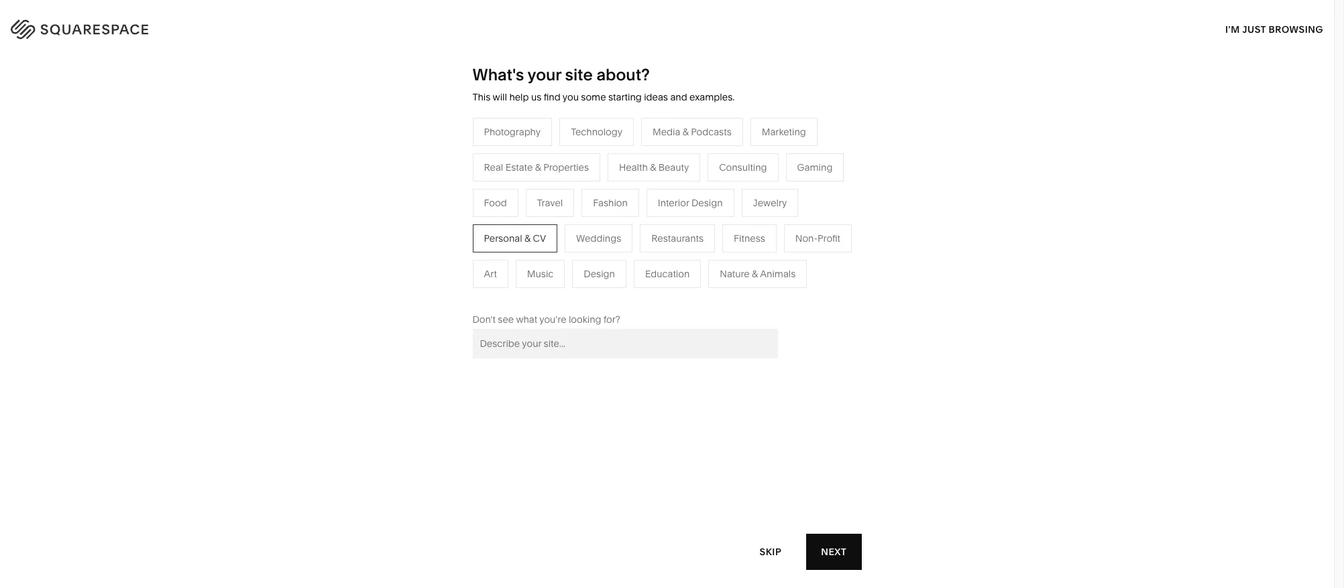 Task type: locate. For each thing, give the bounding box(es) containing it.
estate up travel link
[[506, 162, 533, 174]]

non- right community
[[431, 247, 454, 259]]

1 horizontal spatial animals
[[760, 268, 796, 280]]

0 vertical spatial design
[[692, 197, 723, 209]]

what
[[516, 314, 537, 326]]

0 vertical spatial real
[[484, 162, 503, 174]]

your
[[528, 65, 561, 85]]

1 vertical spatial non-
[[431, 247, 454, 259]]

travel
[[511, 186, 537, 198], [537, 197, 563, 209]]

health & beauty
[[619, 162, 689, 174]]

& inside real estate & properties radio
[[535, 162, 541, 174]]

fitness up nature & animals option
[[734, 233, 765, 245]]

0 vertical spatial real estate & properties
[[484, 162, 589, 174]]

animals down decor
[[693, 206, 728, 219]]

weddings inside 'option'
[[576, 233, 621, 245]]

1 vertical spatial real estate & properties
[[511, 287, 616, 299]]

real down music
[[511, 287, 530, 299]]

travel up media & podcasts link
[[537, 197, 563, 209]]

Real Estate & Properties radio
[[473, 153, 600, 182]]

1 horizontal spatial nature
[[720, 268, 750, 280]]

personal & cv
[[484, 233, 546, 245]]

next
[[821, 546, 847, 558]]

community & non-profits
[[369, 247, 481, 259]]

events
[[511, 247, 540, 259]]

0 vertical spatial estate
[[506, 162, 533, 174]]

0 vertical spatial restaurants
[[511, 206, 563, 219]]

Education radio
[[634, 260, 701, 288]]

Weddings radio
[[565, 225, 633, 253]]

squarespace logo image
[[27, 16, 176, 38]]

real estate & properties
[[484, 162, 589, 174], [511, 287, 616, 299]]

0 horizontal spatial real
[[484, 162, 503, 174]]

1 horizontal spatial fitness
[[734, 233, 765, 245]]

non-
[[795, 233, 818, 245], [431, 247, 454, 259]]

1 horizontal spatial design
[[692, 197, 723, 209]]

what's your site about? this will help us find you some starting ideas and examples.
[[473, 65, 735, 103]]

& inside health & beauty option
[[650, 162, 656, 174]]

1 horizontal spatial real
[[511, 287, 530, 299]]

restaurants down the nature & animals link
[[652, 233, 704, 245]]

jewelry
[[753, 197, 787, 209]]

media up 'beauty'
[[653, 126, 680, 138]]

nature
[[652, 206, 682, 219], [720, 268, 750, 280]]

nature down home
[[652, 206, 682, 219]]

interior
[[658, 197, 689, 209]]

media & podcasts down restaurants link
[[511, 227, 590, 239]]

about?
[[597, 65, 650, 85]]

skip button
[[745, 534, 796, 571]]

1 vertical spatial real
[[511, 287, 530, 299]]

1 vertical spatial nature
[[720, 268, 750, 280]]

real
[[484, 162, 503, 174], [511, 287, 530, 299]]

Interior Design radio
[[647, 189, 734, 217]]

Nature & Animals radio
[[709, 260, 807, 288]]

art
[[484, 268, 497, 280]]

media & podcasts down and
[[653, 126, 732, 138]]

fitness down interior
[[652, 227, 684, 239]]

Fitness radio
[[722, 225, 777, 253]]

some
[[581, 91, 606, 103]]

1 horizontal spatial podcasts
[[691, 126, 732, 138]]

1 vertical spatial design
[[584, 268, 615, 280]]

don't see what you're looking for?
[[473, 314, 620, 326]]

profits
[[454, 247, 481, 259]]

animals down fitness option in the top of the page
[[760, 268, 796, 280]]

1 vertical spatial podcasts
[[549, 227, 590, 239]]

site
[[565, 65, 593, 85]]

1 vertical spatial media & podcasts
[[511, 227, 590, 239]]

Don't see what you're looking for? field
[[473, 329, 778, 359]]

1 horizontal spatial restaurants
[[652, 233, 704, 245]]

what's
[[473, 65, 524, 85]]

design
[[692, 197, 723, 209], [584, 268, 615, 280]]

home & decor
[[652, 186, 717, 198]]

estate inside real estate & properties radio
[[506, 162, 533, 174]]

0 vertical spatial weddings
[[576, 233, 621, 245]]

podcasts down the examples. at the top right of page
[[691, 126, 732, 138]]

podcasts right cv at the left of page
[[549, 227, 590, 239]]

0 horizontal spatial nature
[[652, 206, 682, 219]]

podcasts
[[691, 126, 732, 138], [549, 227, 590, 239]]

Health & Beauty radio
[[608, 153, 700, 182]]

real up food
[[484, 162, 503, 174]]

restaurants
[[511, 206, 563, 219], [652, 233, 704, 245]]

technology
[[571, 126, 623, 138]]

events link
[[511, 247, 554, 259]]

nature & animals
[[652, 206, 728, 219], [720, 268, 796, 280]]

& inside nature & animals option
[[752, 268, 758, 280]]

&
[[683, 126, 689, 138], [535, 162, 541, 174], [650, 162, 656, 174], [682, 186, 688, 198], [685, 206, 691, 219], [541, 227, 547, 239], [525, 233, 531, 245], [423, 247, 429, 259], [752, 268, 758, 280], [562, 287, 568, 299]]

0 vertical spatial animals
[[693, 206, 728, 219]]

examples.
[[690, 91, 735, 103]]

nature & animals down fitness option in the top of the page
[[720, 268, 796, 280]]

1 horizontal spatial non-
[[795, 233, 818, 245]]

1 vertical spatial restaurants
[[652, 233, 704, 245]]

restaurants link
[[511, 206, 576, 219]]

nature down fitness option in the top of the page
[[720, 268, 750, 280]]

you
[[563, 91, 579, 103]]

properties up looking in the left bottom of the page
[[570, 287, 616, 299]]

restaurants down travel link
[[511, 206, 563, 219]]

Travel radio
[[526, 189, 574, 217]]

0 vertical spatial podcasts
[[691, 126, 732, 138]]

1 horizontal spatial weddings
[[576, 233, 621, 245]]

0 vertical spatial non-
[[795, 233, 818, 245]]

real estate & properties up travel link
[[484, 162, 589, 174]]

looking
[[569, 314, 601, 326]]

fitness inside option
[[734, 233, 765, 245]]

weddings link
[[511, 267, 569, 279]]

0 horizontal spatial podcasts
[[549, 227, 590, 239]]

Fashion radio
[[582, 189, 639, 217]]

animals
[[693, 206, 728, 219], [760, 268, 796, 280]]

media
[[653, 126, 680, 138], [511, 227, 539, 239]]

media & podcasts
[[653, 126, 732, 138], [511, 227, 590, 239]]

media up events
[[511, 227, 539, 239]]

home
[[652, 186, 680, 198]]

0 horizontal spatial non-
[[431, 247, 454, 259]]

marketing
[[762, 126, 806, 138]]

0 horizontal spatial restaurants
[[511, 206, 563, 219]]

ideas
[[644, 91, 668, 103]]

0 horizontal spatial design
[[584, 268, 615, 280]]

Art radio
[[473, 260, 508, 288]]

0 horizontal spatial media
[[511, 227, 539, 239]]

1 vertical spatial properties
[[570, 287, 616, 299]]

nature inside option
[[720, 268, 750, 280]]

1 vertical spatial nature & animals
[[720, 268, 796, 280]]

0 vertical spatial media & podcasts
[[653, 126, 732, 138]]

Gaming radio
[[786, 153, 844, 182]]

fitness
[[652, 227, 684, 239], [734, 233, 765, 245]]

real estate & properties up you're
[[511, 287, 616, 299]]

estate
[[506, 162, 533, 174], [533, 287, 560, 299]]

restaurants inside option
[[652, 233, 704, 245]]

weddings
[[576, 233, 621, 245], [511, 267, 556, 279]]

Jewelry radio
[[742, 189, 798, 217]]

0 vertical spatial properties
[[544, 162, 589, 174]]

media & podcasts inside radio
[[653, 126, 732, 138]]

animals inside option
[[760, 268, 796, 280]]

Media & Podcasts radio
[[641, 118, 743, 146]]

estate down music
[[533, 287, 560, 299]]

fitness link
[[652, 227, 697, 239]]

personal
[[484, 233, 522, 245]]

health
[[619, 162, 648, 174]]

properties up travel radio
[[544, 162, 589, 174]]

0 vertical spatial media
[[653, 126, 680, 138]]

you're
[[539, 314, 567, 326]]

1 vertical spatial animals
[[760, 268, 796, 280]]

0 horizontal spatial animals
[[693, 206, 728, 219]]

weddings up design 'radio'
[[576, 233, 621, 245]]

log
[[1283, 20, 1305, 33]]

1 vertical spatial media
[[511, 227, 539, 239]]

fashion
[[593, 197, 628, 209]]

real estate & properties link
[[511, 287, 629, 299]]

next button
[[806, 535, 862, 571]]

weddings down events link
[[511, 267, 556, 279]]

non- down jewelry "option"
[[795, 233, 818, 245]]

0 vertical spatial nature
[[652, 206, 682, 219]]

1 vertical spatial weddings
[[511, 267, 556, 279]]

find
[[544, 91, 561, 103]]

nature & animals down home & decor link at top
[[652, 206, 728, 219]]

properties
[[544, 162, 589, 174], [570, 287, 616, 299]]

Personal & CV radio
[[473, 225, 558, 253]]

0 horizontal spatial media & podcasts
[[511, 227, 590, 239]]

1 horizontal spatial media & podcasts
[[653, 126, 732, 138]]

& inside personal & cv radio
[[525, 233, 531, 245]]

1 horizontal spatial media
[[653, 126, 680, 138]]



Task type: vqa. For each thing, say whether or not it's contained in the screenshot.
Media to the top
yes



Task type: describe. For each thing, give the bounding box(es) containing it.
in
[[1307, 20, 1317, 33]]

us
[[531, 91, 542, 103]]

squarespace logo link
[[27, 16, 285, 38]]

0 horizontal spatial weddings
[[511, 267, 556, 279]]

starting
[[608, 91, 642, 103]]

education
[[645, 268, 690, 280]]

design inside radio
[[692, 197, 723, 209]]

nature & animals inside option
[[720, 268, 796, 280]]

real inside radio
[[484, 162, 503, 174]]

profit
[[818, 233, 841, 245]]

Food radio
[[473, 189, 518, 217]]

gaming
[[797, 162, 833, 174]]

i'm just browsing link
[[1226, 11, 1323, 48]]

real estate & properties inside radio
[[484, 162, 589, 174]]

properties inside radio
[[544, 162, 589, 174]]

non-profit
[[795, 233, 841, 245]]

decor
[[690, 186, 717, 198]]

for?
[[604, 314, 620, 326]]

beauty
[[659, 162, 689, 174]]

will
[[493, 91, 507, 103]]

0 horizontal spatial fitness
[[652, 227, 684, 239]]

& inside media & podcasts radio
[[683, 126, 689, 138]]

home & decor link
[[652, 186, 731, 198]]

and
[[670, 91, 687, 103]]

media & podcasts link
[[511, 227, 603, 239]]

see
[[498, 314, 514, 326]]

i'm just browsing
[[1226, 23, 1323, 35]]

community
[[369, 247, 421, 259]]

Technology radio
[[560, 118, 634, 146]]

travel down real estate & properties radio
[[511, 186, 537, 198]]

degraw image
[[486, 459, 848, 589]]

degraw element
[[486, 459, 848, 589]]

this
[[473, 91, 491, 103]]

travel link
[[511, 186, 550, 198]]

Restaurants radio
[[640, 225, 715, 253]]

travel inside radio
[[537, 197, 563, 209]]

Photography radio
[[473, 118, 552, 146]]

design inside 'radio'
[[584, 268, 615, 280]]

photography
[[484, 126, 541, 138]]

i'm
[[1226, 23, 1240, 35]]

0 vertical spatial nature & animals
[[652, 206, 728, 219]]

food
[[484, 197, 507, 209]]

non- inside non-profit 'radio'
[[795, 233, 818, 245]]

don't
[[473, 314, 496, 326]]

cv
[[533, 233, 546, 245]]

community & non-profits link
[[369, 247, 495, 259]]

skip
[[760, 546, 782, 558]]

help
[[509, 91, 529, 103]]

Music radio
[[516, 260, 565, 288]]

music
[[527, 268, 554, 280]]

interior design
[[658, 197, 723, 209]]

log             in link
[[1283, 20, 1317, 33]]

nature & animals link
[[652, 206, 742, 219]]

Consulting radio
[[708, 153, 779, 182]]

log             in
[[1283, 20, 1317, 33]]

podcasts inside radio
[[691, 126, 732, 138]]

just
[[1242, 23, 1266, 35]]

browsing
[[1269, 23, 1323, 35]]

media inside radio
[[653, 126, 680, 138]]

consulting
[[719, 162, 767, 174]]

Design radio
[[572, 260, 626, 288]]

Marketing radio
[[750, 118, 818, 146]]

1 vertical spatial estate
[[533, 287, 560, 299]]

Non-Profit radio
[[784, 225, 852, 253]]



